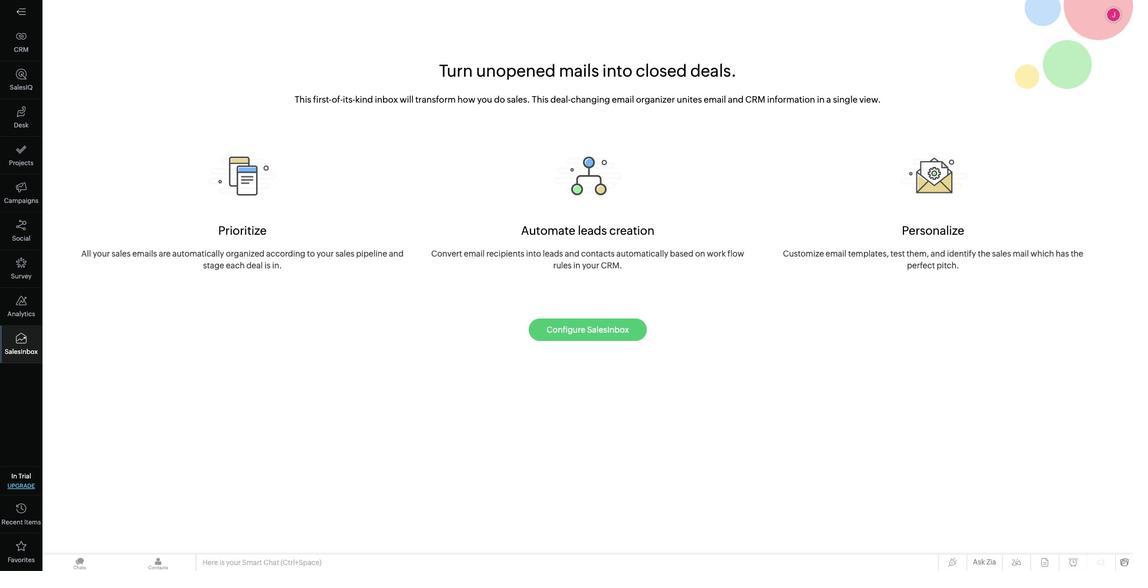 Task type: describe. For each thing, give the bounding box(es) containing it.
into for mails
[[603, 61, 633, 80]]

1 this from the left
[[295, 94, 311, 104]]

flow
[[728, 249, 745, 259]]

in inside convert email recipients into leads and contacts automatically based on work flow rules in your crm.
[[574, 261, 581, 271]]

1 vertical spatial salesinbox
[[5, 348, 38, 355]]

email left organizer
[[612, 94, 635, 104]]

chat
[[264, 559, 279, 567]]

and down deals.
[[728, 94, 744, 104]]

stage
[[203, 261, 224, 271]]

recipients
[[487, 249, 525, 259]]

ask
[[974, 559, 986, 567]]

on
[[696, 249, 706, 259]]

and inside customize email templates, test them, and identify the sales mail which has the perfect pitch.
[[931, 249, 946, 259]]

customize email templates, test them, and identify the sales mail which has the perfect pitch.
[[783, 249, 1084, 271]]

in.
[[272, 261, 282, 271]]

mail
[[1013, 249, 1030, 259]]

according
[[266, 249, 306, 259]]

organized
[[226, 249, 265, 259]]

personalize
[[902, 224, 965, 237]]

here is your smart chat (ctrl+space)
[[203, 559, 322, 567]]

them,
[[907, 249, 929, 259]]

perfect
[[908, 261, 936, 271]]

work
[[707, 249, 726, 259]]

analytics
[[7, 311, 35, 318]]

all
[[81, 249, 91, 259]]

configure salesinbox
[[547, 325, 629, 335]]

closed
[[636, 61, 687, 80]]

unopened
[[476, 61, 556, 80]]

survey link
[[0, 250, 43, 288]]

all your sales emails are automatically organized according to your sales pipeline and stage each deal is in.
[[81, 249, 404, 271]]

deal-
[[551, 94, 571, 104]]

email inside customize email templates, test them, and identify the sales mail which has the perfect pitch.
[[826, 249, 847, 259]]

how
[[458, 94, 476, 104]]

single
[[833, 94, 858, 104]]

upgrade
[[8, 483, 35, 490]]

email right unites
[[704, 94, 727, 104]]

convert
[[432, 249, 463, 259]]

templates,
[[849, 249, 889, 259]]

chats image
[[43, 555, 117, 572]]

creation
[[610, 224, 655, 237]]

deal
[[247, 261, 263, 271]]

automatically inside convert email recipients into leads and contacts automatically based on work flow rules in your crm.
[[617, 249, 669, 259]]

ask zia
[[974, 559, 997, 567]]

1 vertical spatial crm
[[746, 94, 766, 104]]

organizer
[[636, 94, 675, 104]]

2 the from the left
[[1071, 249, 1084, 259]]

your left smart
[[226, 559, 241, 567]]

unites
[[677, 94, 702, 104]]

social
[[12, 235, 30, 242]]

1 sales from the left
[[112, 249, 131, 259]]

which
[[1031, 249, 1055, 259]]

identify
[[948, 249, 977, 259]]

social link
[[0, 213, 43, 250]]

this first-of-its-kind inbox will transform how you do sales. this deal-changing email organizer unites email and crm information in a single view.
[[295, 94, 881, 104]]

test
[[891, 249, 905, 259]]

crm link
[[0, 24, 43, 61]]

turn
[[439, 61, 473, 80]]

pitch.
[[937, 261, 960, 271]]

deals.
[[691, 61, 737, 80]]

0 horizontal spatial crm
[[14, 46, 29, 53]]

in trial upgrade
[[8, 473, 35, 490]]

customize
[[783, 249, 824, 259]]

will
[[400, 94, 414, 104]]

its-
[[343, 94, 355, 104]]

inbox
[[375, 94, 398, 104]]

convert email recipients into leads and contacts automatically based on work flow rules in your crm.
[[432, 249, 745, 271]]

turn unopened mails into closed deals.
[[439, 61, 737, 80]]

email inside convert email recipients into leads and contacts automatically based on work flow rules in your crm.
[[464, 249, 485, 259]]

desk link
[[0, 99, 43, 137]]

1 horizontal spatial in
[[818, 94, 825, 104]]

contacts
[[581, 249, 615, 259]]

1 vertical spatial is
[[220, 559, 225, 567]]

into for recipients
[[526, 249, 541, 259]]

a
[[827, 94, 832, 104]]

each
[[226, 261, 245, 271]]

2 this from the left
[[532, 94, 549, 104]]

crm.
[[601, 261, 623, 271]]

mails
[[559, 61, 599, 80]]



Task type: vqa. For each thing, say whether or not it's contained in the screenshot.
Search image
no



Task type: locate. For each thing, give the bounding box(es) containing it.
in
[[11, 473, 17, 480]]

to
[[307, 249, 315, 259]]

and up rules
[[565, 249, 580, 259]]

0 vertical spatial into
[[603, 61, 633, 80]]

prioritize
[[218, 224, 267, 237]]

smart
[[242, 559, 262, 567]]

configure
[[547, 325, 586, 335]]

transform
[[416, 94, 456, 104]]

crm up salesiq link
[[14, 46, 29, 53]]

1 vertical spatial in
[[574, 261, 581, 271]]

projects
[[9, 159, 33, 167]]

do
[[494, 94, 505, 104]]

0 horizontal spatial into
[[526, 249, 541, 259]]

leads inside convert email recipients into leads and contacts automatically based on work flow rules in your crm.
[[543, 249, 563, 259]]

0 horizontal spatial in
[[574, 261, 581, 271]]

leads up rules
[[543, 249, 563, 259]]

and inside convert email recipients into leads and contacts automatically based on work flow rules in your crm.
[[565, 249, 580, 259]]

campaigns link
[[0, 175, 43, 213]]

salesinbox link
[[0, 326, 43, 364]]

1 horizontal spatial this
[[532, 94, 549, 104]]

recent
[[2, 519, 23, 526]]

1 horizontal spatial salesinbox
[[587, 325, 629, 335]]

contacts image
[[121, 555, 195, 572]]

0 horizontal spatial the
[[978, 249, 991, 259]]

of-
[[332, 94, 343, 104]]

the right the has
[[1071, 249, 1084, 259]]

favorites
[[8, 557, 35, 564]]

automatically
[[172, 249, 224, 259], [617, 249, 669, 259]]

email left templates,
[[826, 249, 847, 259]]

and inside all your sales emails are automatically organized according to your sales pipeline and stage each deal is in.
[[389, 249, 404, 259]]

1 vertical spatial leads
[[543, 249, 563, 259]]

automatically up stage
[[172, 249, 224, 259]]

first-
[[313, 94, 332, 104]]

recent items
[[2, 519, 41, 526]]

analytics link
[[0, 288, 43, 326]]

salesiq
[[10, 84, 33, 91]]

view.
[[860, 94, 881, 104]]

1 automatically from the left
[[172, 249, 224, 259]]

into
[[603, 61, 633, 80], [526, 249, 541, 259]]

and right pipeline
[[389, 249, 404, 259]]

2 horizontal spatial sales
[[993, 249, 1012, 259]]

1 horizontal spatial leads
[[578, 224, 607, 237]]

1 horizontal spatial is
[[265, 261, 271, 271]]

0 horizontal spatial this
[[295, 94, 311, 104]]

in right rules
[[574, 261, 581, 271]]

0 vertical spatial in
[[818, 94, 825, 104]]

automate
[[521, 224, 576, 237]]

rules
[[554, 261, 572, 271]]

0 horizontal spatial leads
[[543, 249, 563, 259]]

leads up contacts
[[578, 224, 607, 237]]

zia
[[987, 559, 997, 567]]

3 sales from the left
[[993, 249, 1012, 259]]

0 horizontal spatial sales
[[112, 249, 131, 259]]

trial
[[18, 473, 31, 480]]

crm
[[14, 46, 29, 53], [746, 94, 766, 104]]

here
[[203, 559, 218, 567]]

your right "all"
[[93, 249, 110, 259]]

your right to
[[317, 249, 334, 259]]

1 vertical spatial into
[[526, 249, 541, 259]]

sales.
[[507, 94, 530, 104]]

1 horizontal spatial into
[[603, 61, 633, 80]]

email
[[612, 94, 635, 104], [704, 94, 727, 104], [464, 249, 485, 259], [826, 249, 847, 259]]

emails
[[132, 249, 157, 259]]

in
[[818, 94, 825, 104], [574, 261, 581, 271]]

into inside convert email recipients into leads and contacts automatically based on work flow rules in your crm.
[[526, 249, 541, 259]]

the right identify
[[978, 249, 991, 259]]

your inside convert email recipients into leads and contacts automatically based on work flow rules in your crm.
[[582, 261, 600, 271]]

salesinbox down analytics on the bottom left of page
[[5, 348, 38, 355]]

and
[[728, 94, 744, 104], [389, 249, 404, 259], [565, 249, 580, 259], [931, 249, 946, 259]]

leads
[[578, 224, 607, 237], [543, 249, 563, 259]]

1 horizontal spatial automatically
[[617, 249, 669, 259]]

1 the from the left
[[978, 249, 991, 259]]

this
[[295, 94, 311, 104], [532, 94, 549, 104]]

1 horizontal spatial sales
[[336, 249, 355, 259]]

0 vertical spatial is
[[265, 261, 271, 271]]

automate leads creation
[[521, 224, 655, 237]]

in left a
[[818, 94, 825, 104]]

your down contacts
[[582, 261, 600, 271]]

1 horizontal spatial crm
[[746, 94, 766, 104]]

salesinbox right configure
[[587, 325, 629, 335]]

(ctrl+space)
[[281, 559, 322, 567]]

0 horizontal spatial salesinbox
[[5, 348, 38, 355]]

and up pitch.
[[931, 249, 946, 259]]

salesiq link
[[0, 61, 43, 99]]

2 sales from the left
[[336, 249, 355, 259]]

is left the in.
[[265, 261, 271, 271]]

this left first-
[[295, 94, 311, 104]]

into right mails
[[603, 61, 633, 80]]

items
[[24, 519, 41, 526]]

automatically inside all your sales emails are automatically organized according to your sales pipeline and stage each deal is in.
[[172, 249, 224, 259]]

salesinbox
[[587, 325, 629, 335], [5, 348, 38, 355]]

sales left mail
[[993, 249, 1012, 259]]

crm left information
[[746, 94, 766, 104]]

the
[[978, 249, 991, 259], [1071, 249, 1084, 259]]

0 horizontal spatial is
[[220, 559, 225, 567]]

survey
[[11, 273, 32, 280]]

changing
[[571, 94, 610, 104]]

automatically down creation
[[617, 249, 669, 259]]

sales left pipeline
[[336, 249, 355, 259]]

0 horizontal spatial automatically
[[172, 249, 224, 259]]

projects link
[[0, 137, 43, 175]]

desk
[[14, 122, 29, 129]]

you
[[477, 94, 493, 104]]

0 vertical spatial leads
[[578, 224, 607, 237]]

0 vertical spatial salesinbox
[[587, 325, 629, 335]]

sales left emails
[[112, 249, 131, 259]]

0 vertical spatial crm
[[14, 46, 29, 53]]

information
[[768, 94, 816, 104]]

into down automate
[[526, 249, 541, 259]]

email right convert
[[464, 249, 485, 259]]

is inside all your sales emails are automatically organized according to your sales pipeline and stage each deal is in.
[[265, 261, 271, 271]]

your
[[93, 249, 110, 259], [317, 249, 334, 259], [582, 261, 600, 271], [226, 559, 241, 567]]

campaigns
[[4, 197, 39, 204]]

is right here
[[220, 559, 225, 567]]

kind
[[355, 94, 373, 104]]

has
[[1056, 249, 1070, 259]]

are
[[159, 249, 171, 259]]

1 horizontal spatial the
[[1071, 249, 1084, 259]]

based
[[670, 249, 694, 259]]

2 automatically from the left
[[617, 249, 669, 259]]

this left deal-
[[532, 94, 549, 104]]

pipeline
[[356, 249, 387, 259]]

sales inside customize email templates, test them, and identify the sales mail which has the perfect pitch.
[[993, 249, 1012, 259]]



